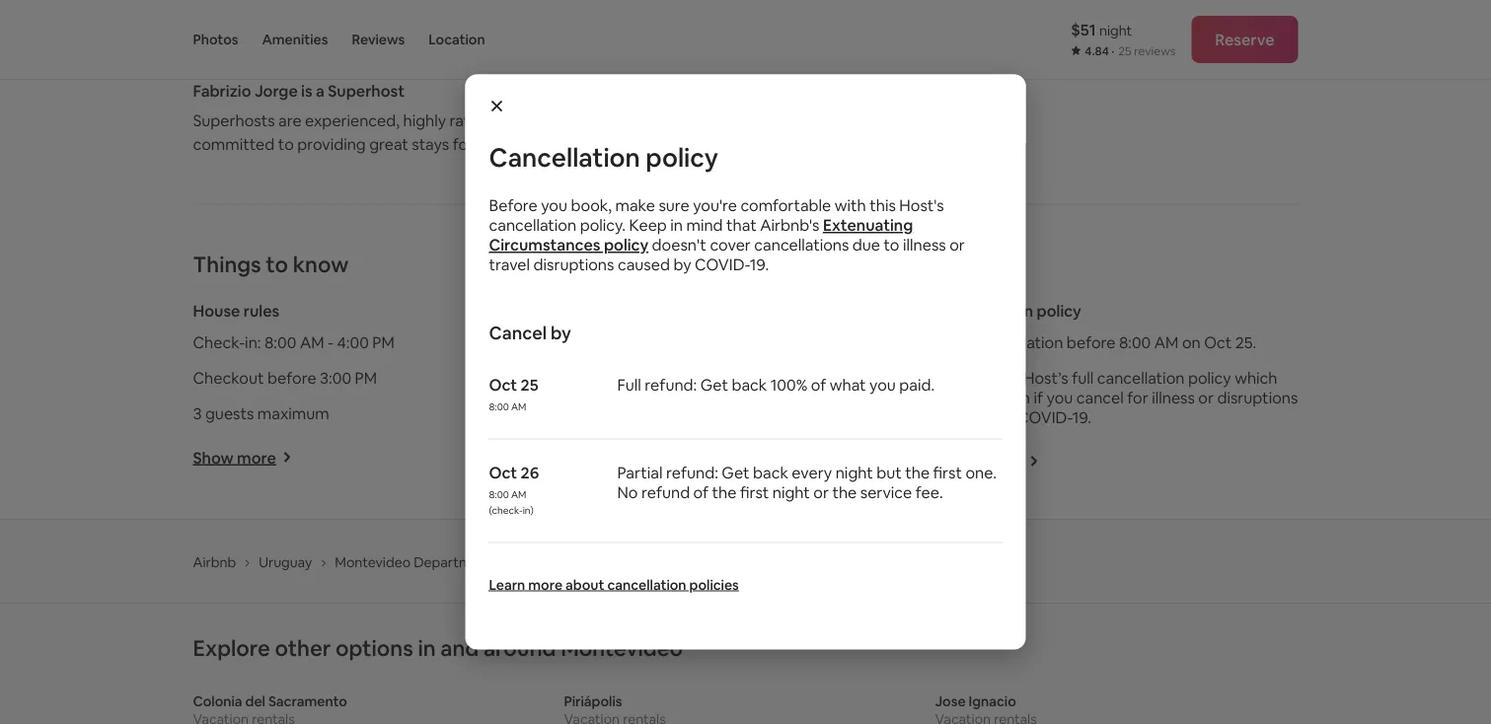 Task type: vqa. For each thing, say whether or not it's contained in the screenshot.
this
yes



Task type: locate. For each thing, give the bounding box(es) containing it.
1 horizontal spatial cancellation policy
[[940, 301, 1081, 321]]

night up "·"
[[1099, 21, 1132, 39]]

this
[[870, 195, 896, 216]]

sacramento
[[268, 693, 347, 710]]

about
[[566, 576, 604, 594]]

night left service
[[773, 483, 810, 503]]

0 vertical spatial or
[[950, 235, 965, 255]]

disruptions down 25.
[[1217, 388, 1298, 408]]

before
[[489, 195, 538, 216]]

caused inside review the host's full cancellation policy which applies even if you cancel for illness or disruptions caused by covid-19.
[[940, 407, 993, 428]]

1 horizontal spatial disruptions
[[1217, 388, 1298, 408]]

refund: right partial
[[666, 463, 718, 483]]

cancellation inside before you book, make sure you're comfortable with this host's cancellation policy. keep in mind that airbnb's
[[489, 215, 576, 235]]

0 vertical spatial for
[[453, 134, 474, 154]]

policy up sure at the left top
[[646, 141, 718, 174]]

cancellation policy inside 'dialog'
[[489, 141, 718, 174]]

by down mind
[[673, 255, 691, 275]]

cancellation policy for cancellation
[[940, 301, 1081, 321]]

1 vertical spatial back
[[753, 463, 788, 483]]

or left which
[[1198, 388, 1214, 408]]

more up no
[[611, 447, 650, 468]]

comfortable
[[741, 195, 831, 216]]

house
[[193, 301, 240, 321]]

0 horizontal spatial in
[[418, 634, 436, 662]]

oct down cancel
[[489, 375, 517, 395]]

0 vertical spatial refund:
[[645, 375, 697, 395]]

8:00 down cancel
[[489, 401, 509, 414]]

or right due
[[950, 235, 965, 255]]

1 vertical spatial cancellation
[[940, 301, 1033, 321]]

of left what
[[811, 375, 826, 395]]

1 horizontal spatial montevideo
[[561, 634, 683, 662]]

partial
[[617, 463, 663, 483]]

0 vertical spatial in
[[670, 215, 683, 235]]

1 are from the left
[[278, 110, 302, 131]]

oct inside oct 26 8:00 am (check-in)
[[489, 463, 517, 483]]

but
[[877, 463, 902, 483]]

0 horizontal spatial for
[[453, 134, 474, 154]]

learn more about cancellation policies link
[[489, 576, 739, 594]]

1 vertical spatial illness
[[1152, 388, 1195, 408]]

back
[[732, 375, 767, 395], [753, 463, 788, 483]]

reviews
[[1134, 43, 1176, 59]]

0 horizontal spatial disruptions
[[533, 255, 614, 275]]

and
[[440, 634, 479, 662]]

policy down on
[[1188, 368, 1231, 388]]

am inside 'oct 25 8:00 am'
[[511, 401, 526, 414]]

0 horizontal spatial 19.
[[750, 255, 769, 275]]

learn
[[489, 576, 525, 594]]

illness inside doesn't cover cancellations due to illness or travel disruptions caused by covid-19.
[[903, 235, 946, 255]]

1 vertical spatial get
[[722, 463, 750, 483]]

8:00 inside oct 26 8:00 am (check-in)
[[489, 489, 509, 501]]

1 horizontal spatial or
[[950, 235, 965, 255]]

for down rated
[[453, 134, 474, 154]]

0 horizontal spatial montevideo
[[335, 553, 411, 571]]

0 horizontal spatial show
[[193, 447, 234, 468]]

0 horizontal spatial show more button
[[193, 447, 292, 468]]

you
[[541, 195, 567, 216], [870, 375, 896, 395], [1047, 388, 1073, 408]]

to left 'providing'
[[278, 134, 294, 154]]

you left book,
[[541, 195, 567, 216]]

show more
[[193, 447, 276, 468], [567, 447, 650, 468], [940, 451, 1024, 472]]

2 vertical spatial or
[[813, 483, 829, 503]]

2 horizontal spatial night
[[1099, 21, 1132, 39]]

am left - at left
[[300, 332, 324, 353]]

in left mind
[[670, 215, 683, 235]]

cancellation up free
[[940, 301, 1033, 321]]

review the host's full cancellation policy which applies even if you cancel for illness or disruptions caused by covid-19.
[[940, 368, 1298, 428]]

back for 100%
[[732, 375, 767, 395]]

first left one.
[[933, 463, 962, 483]]

1 horizontal spatial 25
[[1118, 43, 1132, 59]]

1 horizontal spatial night
[[836, 463, 873, 483]]

of inside partial refund: get back every night but the first one. no refund of the first night or the service fee.
[[693, 483, 709, 503]]

cancellation
[[489, 215, 576, 235], [976, 332, 1063, 353], [1097, 368, 1185, 388], [607, 576, 686, 594]]

to left know
[[266, 251, 288, 279]]

fabrizio
[[193, 81, 251, 101]]

checkout
[[193, 368, 264, 388]]

cancellation
[[489, 141, 640, 174], [940, 301, 1033, 321]]

stays
[[412, 134, 449, 154]]

covid- inside review the host's full cancellation policy which applies even if you cancel for illness or disruptions caused by covid-19.
[[1017, 407, 1072, 428]]

illness down on
[[1152, 388, 1195, 408]]

travel
[[489, 255, 530, 275]]

1 vertical spatial 25
[[521, 375, 538, 395]]

superhost
[[328, 81, 405, 101]]

even
[[995, 388, 1030, 408]]

1 horizontal spatial covid-
[[1017, 407, 1072, 428]]

photos button
[[193, 0, 238, 79]]

disruptions
[[533, 255, 614, 275], [1217, 388, 1298, 408]]

8:00 right in:
[[265, 332, 296, 353]]

1 vertical spatial cancellation policy
[[940, 301, 1081, 321]]

disruptions down policy.
[[533, 255, 614, 275]]

covid-
[[695, 255, 750, 275], [1017, 407, 1072, 428]]

2 vertical spatial oct
[[489, 463, 517, 483]]

8:00 for 26
[[489, 489, 509, 501]]

pm right 3:00
[[355, 368, 377, 388]]

show more down guests
[[193, 447, 276, 468]]

0 vertical spatial covid-
[[695, 255, 750, 275]]

read
[[193, 35, 230, 56]]

1 horizontal spatial caused
[[940, 407, 993, 428]]

1 vertical spatial pm
[[355, 368, 377, 388]]

by right cancel
[[551, 321, 571, 344]]

monoxide
[[624, 332, 697, 353]]

0 vertical spatial disruptions
[[533, 255, 614, 275]]

0 vertical spatial get
[[700, 375, 728, 395]]

of right refund
[[693, 483, 709, 503]]

cancellation inside 'dialog'
[[489, 141, 640, 174]]

19. down full
[[1072, 407, 1092, 428]]

more right read
[[234, 35, 273, 56]]

1 horizontal spatial cancellation
[[940, 301, 1033, 321]]

oct for 25
[[489, 375, 517, 395]]

cancellation policy up book,
[[489, 141, 718, 174]]

1 vertical spatial or
[[1198, 388, 1214, 408]]

1 vertical spatial refund:
[[666, 463, 718, 483]]

1 horizontal spatial of
[[811, 375, 826, 395]]

0 vertical spatial cancellation
[[489, 141, 640, 174]]

illness down host's
[[903, 235, 946, 255]]

25 right "·"
[[1118, 43, 1132, 59]]

cancellation policy
[[489, 141, 718, 174], [940, 301, 1081, 321]]

0 vertical spatial by
[[673, 255, 691, 275]]

8:00 left on
[[1119, 332, 1151, 353]]

policies
[[689, 576, 739, 594]]

what
[[830, 375, 866, 395]]

1 vertical spatial oct
[[489, 375, 517, 395]]

a
[[316, 81, 325, 101]]

more
[[234, 35, 273, 56], [237, 447, 276, 468], [611, 447, 650, 468], [984, 451, 1024, 472], [528, 576, 563, 594]]

0 horizontal spatial you
[[541, 195, 567, 216]]

1 vertical spatial for
[[1127, 388, 1148, 408]]

oct right on
[[1204, 332, 1232, 353]]

cancellation down who
[[489, 141, 640, 174]]

caused
[[618, 255, 670, 275], [940, 407, 993, 428]]

with
[[835, 195, 866, 216]]

due
[[853, 235, 880, 255]]

location
[[429, 31, 485, 48]]

25
[[1118, 43, 1132, 59], [521, 375, 538, 395]]

you right if
[[1047, 388, 1073, 408]]

or inside doesn't cover cancellations due to illness or travel disruptions caused by covid-19.
[[950, 235, 965, 255]]

illness inside review the host's full cancellation policy which applies even if you cancel for illness or disruptions caused by covid-19.
[[1152, 388, 1195, 408]]

$51 night
[[1071, 19, 1132, 39]]

1 horizontal spatial 19.
[[1072, 407, 1092, 428]]

show more up no
[[567, 447, 650, 468]]

more inside read more button
[[234, 35, 273, 56]]

1 horizontal spatial before
[[1067, 332, 1116, 353]]

before up full
[[1067, 332, 1116, 353]]

airbnb's
[[760, 215, 819, 235]]

host's
[[899, 195, 944, 216]]

cancel
[[1077, 388, 1124, 408]]

0 horizontal spatial by
[[551, 321, 571, 344]]

you left paid.
[[870, 375, 896, 395]]

0 vertical spatial oct
[[1204, 332, 1232, 353]]

0 horizontal spatial are
[[278, 110, 302, 131]]

back inside partial refund: get back every night but the first one. no refund of the first night or the service fee.
[[753, 463, 788, 483]]

extenuating circumstances policy link
[[489, 215, 913, 255]]

1 horizontal spatial show more
[[567, 447, 650, 468]]

more right learn
[[528, 576, 563, 594]]

covid- down host's
[[1017, 407, 1072, 428]]

2 horizontal spatial show more
[[940, 451, 1024, 472]]

am up 26 at the left bottom
[[511, 401, 526, 414]]

host's
[[1023, 368, 1068, 388]]

8:00 for in:
[[265, 332, 296, 353]]

or inside review the host's full cancellation policy which applies even if you cancel for illness or disruptions caused by covid-19.
[[1198, 388, 1214, 408]]

the right every
[[832, 483, 857, 503]]

caused inside doesn't cover cancellations due to illness or travel disruptions caused by covid-19.
[[618, 255, 670, 275]]

experienced,
[[305, 110, 400, 131]]

0 horizontal spatial covid-
[[695, 255, 750, 275]]

1 vertical spatial in
[[418, 634, 436, 662]]

to right due
[[884, 235, 900, 255]]

am inside oct 26 8:00 am (check-in)
[[511, 489, 526, 501]]

19. down that
[[750, 255, 769, 275]]

1 vertical spatial disruptions
[[1217, 388, 1298, 408]]

are right who
[[570, 110, 593, 131]]

26
[[521, 463, 539, 483]]

am up in)
[[511, 489, 526, 501]]

1 vertical spatial montevideo
[[561, 634, 683, 662]]

the left if
[[995, 368, 1020, 388]]

get right refund
[[722, 463, 750, 483]]

0 horizontal spatial caused
[[618, 255, 670, 275]]

to inside fabrizio jorge is a superhost superhosts are experienced, highly rated hosts who are committed to providing great stays for guests.
[[278, 134, 294, 154]]

check-
[[193, 332, 245, 353]]

policy inside extenuating circumstances policy
[[604, 235, 648, 255]]

or left service
[[813, 483, 829, 503]]

colonia del sacramento link
[[193, 693, 556, 724]]

policy down make on the left top of page
[[604, 235, 648, 255]]

caused down review
[[940, 407, 993, 428]]

back for every
[[753, 463, 788, 483]]

jose
[[935, 693, 966, 710]]

show more button up no
[[567, 447, 666, 468]]

more down 3 guests maximum
[[237, 447, 276, 468]]

0 horizontal spatial cancellation
[[489, 141, 640, 174]]

night inside $51 night
[[1099, 21, 1132, 39]]

cancellation policy dialog
[[465, 74, 1026, 650]]

oct left 26 at the left bottom
[[489, 463, 517, 483]]

show more up the fee.
[[940, 451, 1024, 472]]

show more button down guests
[[193, 447, 292, 468]]

2 horizontal spatial or
[[1198, 388, 1214, 408]]

2 vertical spatial by
[[996, 407, 1014, 428]]

back left every
[[753, 463, 788, 483]]

piriápolis
[[564, 693, 622, 710]]

cancellation policy up free
[[940, 301, 1081, 321]]

the
[[995, 368, 1020, 388], [905, 463, 930, 483], [712, 483, 737, 503], [832, 483, 857, 503]]

policy inside review the host's full cancellation policy which applies even if you cancel for illness or disruptions caused by covid-19.
[[1188, 368, 1231, 388]]

jose ignacio
[[935, 693, 1016, 710]]

1 horizontal spatial in
[[670, 215, 683, 235]]

25 down cancel by
[[521, 375, 538, 395]]

8:00 inside 'oct 25 8:00 am'
[[489, 401, 509, 414]]

check-in: 8:00 am - 4:00 pm
[[193, 332, 395, 353]]

1 vertical spatial caused
[[940, 407, 993, 428]]

0 horizontal spatial before
[[267, 368, 316, 388]]

airbnb
[[193, 553, 236, 571]]

2 horizontal spatial you
[[1047, 388, 1073, 408]]

2 horizontal spatial show more button
[[940, 451, 1039, 472]]

0 vertical spatial cancellation policy
[[489, 141, 718, 174]]

sure
[[659, 195, 690, 216]]

get inside partial refund: get back every night but the first one. no refund of the first night or the service fee.
[[722, 463, 750, 483]]

show more button down even
[[940, 451, 1039, 472]]

0 horizontal spatial illness
[[903, 235, 946, 255]]

0 vertical spatial back
[[732, 375, 767, 395]]

0 vertical spatial caused
[[618, 255, 670, 275]]

for right "cancel"
[[1127, 388, 1148, 408]]

in left "and"
[[418, 634, 436, 662]]

montevideo up piriápolis
[[561, 634, 683, 662]]

montevideo left department
[[335, 553, 411, 571]]

show down 3
[[193, 447, 234, 468]]

refund: for full
[[645, 375, 697, 395]]

refund: right "full"
[[645, 375, 697, 395]]

the right refund
[[712, 483, 737, 503]]

cancellation up travel
[[489, 215, 576, 235]]

8:00 up the (check-
[[489, 489, 509, 501]]

disruptions inside doesn't cover cancellations due to illness or travel disruptions caused by covid-19.
[[533, 255, 614, 275]]

detector
[[700, 332, 765, 353]]

cancellation down free cancellation before 8:00 am on oct 25.
[[1097, 368, 1185, 388]]

1 vertical spatial 19.
[[1072, 407, 1092, 428]]

0 vertical spatial illness
[[903, 235, 946, 255]]

by left if
[[996, 407, 1014, 428]]

oct
[[1204, 332, 1232, 353], [489, 375, 517, 395], [489, 463, 517, 483]]

0 horizontal spatial of
[[693, 483, 709, 503]]

0 vertical spatial 25
[[1118, 43, 1132, 59]]

first left every
[[740, 483, 769, 503]]

pm right "4:00"
[[372, 332, 395, 353]]

the inside review the host's full cancellation policy which applies even if you cancel for illness or disruptions caused by covid-19.
[[995, 368, 1020, 388]]

8:00
[[265, 332, 296, 353], [1119, 332, 1151, 353], [489, 401, 509, 414], [489, 489, 509, 501]]

refund: inside partial refund: get back every night but the first one. no refund of the first night or the service fee.
[[666, 463, 718, 483]]

montevideo
[[335, 553, 411, 571], [561, 634, 683, 662]]

2 are from the left
[[570, 110, 593, 131]]

show left partial
[[567, 447, 607, 468]]

caused down keep
[[618, 255, 670, 275]]

more down even
[[984, 451, 1024, 472]]

get down carbon monoxide detector not required
[[700, 375, 728, 395]]

know
[[293, 251, 349, 279]]

before up maximum
[[267, 368, 316, 388]]

1 horizontal spatial for
[[1127, 388, 1148, 408]]

·
[[1112, 43, 1115, 59]]

2 horizontal spatial by
[[996, 407, 1014, 428]]

night left but
[[836, 463, 873, 483]]

1 horizontal spatial by
[[673, 255, 691, 275]]

free
[[940, 332, 972, 353]]

explore other options in and around montevideo
[[193, 634, 683, 662]]

in
[[670, 215, 683, 235], [418, 634, 436, 662]]

covid- down mind
[[695, 255, 750, 275]]

1 horizontal spatial you
[[870, 375, 896, 395]]

airbnb link
[[193, 553, 236, 571]]

are down jorge
[[278, 110, 302, 131]]

1 vertical spatial of
[[693, 483, 709, 503]]

show up the fee.
[[940, 451, 981, 472]]

around
[[483, 634, 556, 662]]

back left 100%
[[732, 375, 767, 395]]

doesn't cover cancellations due to illness or travel disruptions caused by covid-19.
[[489, 235, 965, 275]]

0 horizontal spatial or
[[813, 483, 829, 503]]

0 vertical spatial 19.
[[750, 255, 769, 275]]

0 horizontal spatial cancellation policy
[[489, 141, 718, 174]]

1 horizontal spatial are
[[570, 110, 593, 131]]

night
[[1099, 21, 1132, 39], [836, 463, 873, 483], [773, 483, 810, 503]]

0 horizontal spatial 25
[[521, 375, 538, 395]]

1 vertical spatial covid-
[[1017, 407, 1072, 428]]

oct inside 'oct 25 8:00 am'
[[489, 375, 517, 395]]

0 vertical spatial of
[[811, 375, 826, 395]]

1 horizontal spatial illness
[[1152, 388, 1195, 408]]



Task type: describe. For each thing, give the bounding box(es) containing it.
highly
[[403, 110, 446, 131]]

paid.
[[899, 375, 935, 395]]

4.84 · 25 reviews
[[1085, 43, 1176, 59]]

cancellations
[[754, 235, 849, 255]]

make
[[615, 195, 655, 216]]

am for 26
[[511, 489, 526, 501]]

0 horizontal spatial first
[[740, 483, 769, 503]]

$51
[[1071, 19, 1096, 39]]

19. inside review the host's full cancellation policy which applies even if you cancel for illness or disruptions caused by covid-19.
[[1072, 407, 1092, 428]]

in inside before you book, make sure you're comfortable with this host's cancellation policy. keep in mind that airbnb's
[[670, 215, 683, 235]]

cancellation right about
[[607, 576, 686, 594]]

rules
[[244, 301, 279, 321]]

(check-
[[489, 504, 523, 517]]

25 inside 'oct 25 8:00 am'
[[521, 375, 538, 395]]

full
[[617, 375, 641, 395]]

get for every
[[722, 463, 750, 483]]

for inside review the host's full cancellation policy which applies even if you cancel for illness or disruptions caused by covid-19.
[[1127, 388, 1148, 408]]

19. inside doesn't cover cancellations due to illness or travel disruptions caused by covid-19.
[[750, 255, 769, 275]]

read more button
[[193, 34, 273, 58]]

0 vertical spatial pm
[[372, 332, 395, 353]]

that
[[726, 215, 757, 235]]

great
[[369, 134, 408, 154]]

alarm
[[620, 368, 660, 388]]

on
[[1182, 332, 1201, 353]]

oct 25 8:00 am
[[489, 375, 538, 414]]

circumstances
[[489, 235, 600, 255]]

1 horizontal spatial show more button
[[567, 447, 666, 468]]

you inside before you book, make sure you're comfortable with this host's cancellation policy. keep in mind that airbnb's
[[541, 195, 567, 216]]

oct for 26
[[489, 463, 517, 483]]

2 horizontal spatial show
[[940, 451, 981, 472]]

reserve
[[1215, 29, 1275, 49]]

fee.
[[916, 483, 943, 503]]

photos
[[193, 31, 238, 48]]

location button
[[429, 0, 485, 79]]

checkout before 3:00 pm
[[193, 368, 377, 388]]

am left on
[[1154, 332, 1179, 353]]

am for in:
[[300, 332, 324, 353]]

amenities button
[[262, 0, 328, 79]]

8:00 for 25
[[489, 401, 509, 414]]

extenuating
[[823, 215, 913, 235]]

amenities
[[262, 31, 328, 48]]

doesn't
[[652, 235, 706, 255]]

hosts
[[492, 110, 532, 131]]

uruguay
[[259, 553, 312, 571]]

smoke
[[567, 368, 616, 388]]

del
[[245, 693, 265, 710]]

is
[[301, 81, 312, 101]]

montevideo department link
[[335, 553, 493, 571]]

0 vertical spatial montevideo
[[335, 553, 411, 571]]

for inside fabrizio jorge is a superhost superhosts are experienced, highly rated hosts who are committed to providing great stays for guests.
[[453, 134, 474, 154]]

smoke alarm
[[567, 368, 660, 388]]

am for 25
[[511, 401, 526, 414]]

reviews button
[[352, 0, 405, 79]]

cancellation for cancellation
[[940, 301, 1033, 321]]

read more
[[193, 35, 273, 56]]

montevideo department
[[335, 553, 493, 571]]

book,
[[571, 195, 612, 216]]

cancel
[[489, 321, 547, 344]]

other
[[275, 634, 331, 662]]

reserve button
[[1191, 16, 1298, 63]]

guests.
[[477, 134, 530, 154]]

covid- inside doesn't cover cancellations due to illness or travel disruptions caused by covid-19.
[[695, 255, 750, 275]]

the right but
[[905, 463, 930, 483]]

policy up free cancellation before 8:00 am on oct 25.
[[1037, 301, 1081, 321]]

house rules
[[193, 301, 279, 321]]

0 horizontal spatial show more
[[193, 447, 276, 468]]

keep
[[629, 215, 667, 235]]

uruguay link
[[259, 553, 312, 571]]

guests
[[205, 403, 254, 424]]

1 vertical spatial before
[[267, 368, 316, 388]]

cancellation for you
[[489, 141, 640, 174]]

every
[[792, 463, 832, 483]]

who
[[535, 110, 566, 131]]

jose ignacio link
[[935, 693, 1298, 724]]

0 horizontal spatial night
[[773, 483, 810, 503]]

3 guests maximum
[[193, 403, 329, 424]]

providing
[[297, 134, 366, 154]]

refund: for partial
[[666, 463, 718, 483]]

cancellation inside review the host's full cancellation policy which applies even if you cancel for illness or disruptions caused by covid-19.
[[1097, 368, 1185, 388]]

which
[[1235, 368, 1278, 388]]

0 vertical spatial before
[[1067, 332, 1116, 353]]

4.84
[[1085, 43, 1109, 59]]

4:00
[[337, 332, 369, 353]]

maximum
[[257, 403, 329, 424]]

more inside cancellation policy 'dialog'
[[528, 576, 563, 594]]

review
[[940, 368, 992, 388]]

fabrizio jorge is a superhost superhosts are experienced, highly rated hosts who are committed to providing great stays for guests.
[[193, 81, 593, 154]]

oct 26 8:00 am (check-in)
[[489, 463, 539, 517]]

not
[[768, 332, 793, 353]]

by inside doesn't cover cancellations due to illness or travel disruptions caused by covid-19.
[[673, 255, 691, 275]]

1 horizontal spatial first
[[933, 463, 962, 483]]

25.
[[1235, 332, 1257, 353]]

department
[[414, 553, 493, 571]]

refund
[[641, 483, 690, 503]]

options
[[336, 634, 413, 662]]

learn more about cancellation policies
[[489, 576, 739, 594]]

3
[[193, 403, 202, 424]]

one.
[[966, 463, 997, 483]]

piriápolis link
[[564, 693, 927, 724]]

extenuating circumstances policy
[[489, 215, 913, 255]]

or inside partial refund: get back every night but the first one. no refund of the first night or the service fee.
[[813, 483, 829, 503]]

partial refund: get back every night but the first one. no refund of the first night or the service fee.
[[617, 463, 997, 503]]

carbon
[[567, 332, 621, 353]]

you inside review the host's full cancellation policy which applies even if you cancel for illness or disruptions caused by covid-19.
[[1047, 388, 1073, 408]]

you're
[[693, 195, 737, 216]]

cancellation policy for you
[[489, 141, 718, 174]]

full refund: get back 100% of what you paid.
[[617, 375, 935, 395]]

to inside doesn't cover cancellations due to illness or travel disruptions caused by covid-19.
[[884, 235, 900, 255]]

disruptions inside review the host's full cancellation policy which applies even if you cancel for illness or disruptions caused by covid-19.
[[1217, 388, 1298, 408]]

3:00
[[320, 368, 351, 388]]

1 vertical spatial by
[[551, 321, 571, 344]]

required
[[797, 332, 858, 353]]

policy.
[[580, 215, 626, 235]]

colonia
[[193, 693, 242, 710]]

applies
[[940, 388, 992, 408]]

by inside review the host's full cancellation policy which applies even if you cancel for illness or disruptions caused by covid-19.
[[996, 407, 1014, 428]]

if
[[1034, 388, 1043, 408]]

superhosts
[[193, 110, 275, 131]]

before you book, make sure you're comfortable with this host's cancellation policy. keep in mind that airbnb's
[[489, 195, 944, 235]]

cancellation up host's
[[976, 332, 1063, 353]]

cover
[[710, 235, 751, 255]]

1 horizontal spatial show
[[567, 447, 607, 468]]

ignacio
[[969, 693, 1016, 710]]

get for 100%
[[700, 375, 728, 395]]



